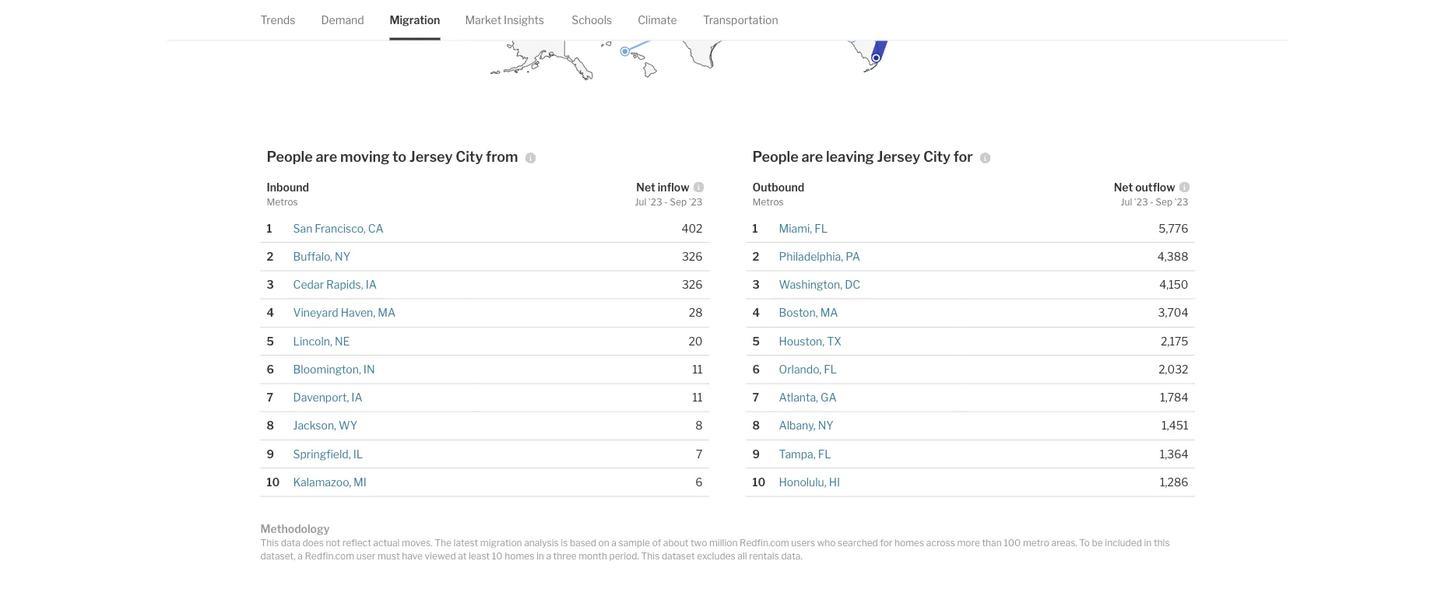 Task type: describe. For each thing, give the bounding box(es) containing it.
people for people are moving to jersey city from
[[267, 148, 313, 165]]

4 '23 from the left
[[1175, 196, 1189, 208]]

washington, dc link
[[779, 278, 861, 292]]

4,388
[[1158, 250, 1189, 263]]

1,784
[[1161, 391, 1189, 404]]

vineyard haven, ma
[[293, 307, 396, 320]]

are for leaving
[[802, 148, 823, 165]]

san
[[293, 222, 313, 235]]

5 for people are leaving jersey city for
[[753, 335, 760, 348]]

month
[[579, 551, 607, 562]]

this
[[1154, 538, 1170, 549]]

on
[[599, 538, 610, 549]]

user
[[357, 551, 376, 562]]

people for people are leaving jersey city for
[[753, 148, 799, 165]]

is
[[561, 538, 568, 549]]

dataset,
[[261, 551, 296, 562]]

davenport, ia link
[[293, 391, 363, 404]]

5 for people are moving to jersey city from
[[267, 335, 274, 348]]

san francisco, ca
[[293, 222, 384, 235]]

6 for people are leaving jersey city for
[[753, 363, 760, 376]]

transportation link
[[703, 0, 779, 40]]

3 for people are leaving jersey city for
[[753, 278, 760, 292]]

dataset
[[662, 551, 695, 562]]

be
[[1093, 538, 1104, 549]]

1 horizontal spatial redfin.com
[[740, 538, 790, 549]]

9 for people are leaving jersey city for
[[753, 448, 760, 461]]

people are moving to jersey city from
[[267, 148, 518, 165]]

0 horizontal spatial this
[[261, 538, 279, 549]]

4 for people are moving to jersey city from
[[267, 307, 274, 320]]

kalamazoo, mi link
[[293, 476, 367, 489]]

ne
[[335, 335, 350, 348]]

il
[[353, 448, 363, 461]]

sample
[[619, 538, 650, 549]]

8 for people are leaving jersey city for
[[753, 419, 760, 433]]

1 horizontal spatial 6
[[696, 476, 703, 489]]

cedar rapids, ia
[[293, 278, 377, 292]]

7 for people are leaving jersey city for
[[753, 391, 760, 404]]

2,175
[[1161, 335, 1189, 348]]

miami, fl
[[779, 222, 828, 235]]

- for people are leaving jersey city for
[[1151, 196, 1154, 208]]

1 for people are moving to jersey city from
[[267, 222, 272, 235]]

based
[[570, 538, 597, 549]]

2 8 from the left
[[696, 419, 703, 433]]

bloomington,
[[293, 363, 361, 376]]

3 '23 from the left
[[1135, 196, 1149, 208]]

3 for people are moving to jersey city from
[[267, 278, 274, 292]]

san francisco, ca link
[[293, 222, 384, 235]]

included
[[1106, 538, 1143, 549]]

20
[[689, 335, 703, 348]]

jackson, wy link
[[293, 419, 358, 433]]

10 inside methodology this data does not reflect actual moves. the latest migration analysis is based on a sample of about two million redfin.com users who searched for homes across more than 100 metro areas. to be included in this dataset, a redfin.com user must have viewed at least 10 homes in a three month period. this dataset excludes all rentals data.
[[492, 551, 503, 562]]

jul '23 - sep '23 for people are moving to jersey city from
[[635, 196, 703, 208]]

haven,
[[341, 307, 376, 320]]

2 for people are leaving jersey city for
[[753, 250, 760, 263]]

than
[[983, 538, 1002, 549]]

all
[[738, 551, 747, 562]]

9 for people are moving to jersey city from
[[267, 448, 274, 461]]

atlanta,
[[779, 391, 819, 404]]

methodology
[[261, 523, 330, 536]]

philadelphia, pa
[[779, 250, 861, 263]]

in
[[364, 363, 375, 376]]

honolulu, hi
[[779, 476, 840, 489]]

migration
[[390, 13, 440, 26]]

springfield, il
[[293, 448, 363, 461]]

period.
[[609, 551, 639, 562]]

buffalo, ny link
[[293, 250, 351, 263]]

1,286
[[1161, 476, 1189, 489]]

1 horizontal spatial a
[[546, 551, 551, 562]]

326 for buffalo, ny
[[682, 250, 703, 263]]

who
[[818, 538, 836, 549]]

net outflow
[[1114, 181, 1176, 194]]

schools link
[[572, 0, 612, 40]]

1 ma from the left
[[378, 307, 396, 320]]

boston, ma link
[[779, 307, 839, 320]]

402
[[682, 222, 703, 235]]

honolulu,
[[779, 476, 827, 489]]

10 for people are moving to jersey city from
[[267, 476, 280, 489]]

reflect
[[343, 538, 371, 549]]

sep for people are moving to jersey city from
[[670, 196, 687, 208]]

0 horizontal spatial a
[[298, 551, 303, 562]]

miami,
[[779, 222, 813, 235]]

ny for albany, ny
[[818, 419, 834, 433]]

orlando, fl
[[779, 363, 837, 376]]

8 for people are moving to jersey city from
[[267, 419, 274, 433]]

does
[[303, 538, 324, 549]]

net inflow
[[637, 181, 690, 194]]

1 horizontal spatial ia
[[366, 278, 377, 292]]

1 for people are leaving jersey city for
[[753, 222, 758, 235]]

migration
[[480, 538, 522, 549]]

data
[[281, 538, 301, 549]]

fl for orlando, fl
[[824, 363, 837, 376]]

climate
[[638, 13, 677, 26]]

houston, tx link
[[779, 335, 842, 348]]

jul for people are leaving jersey city for
[[1121, 196, 1133, 208]]

cedar
[[293, 278, 324, 292]]

atlanta, ga link
[[779, 391, 837, 404]]

vineyard
[[293, 307, 339, 320]]

from
[[486, 148, 518, 165]]

cedar rapids, ia link
[[293, 278, 377, 292]]

trends link
[[261, 0, 296, 40]]

hi
[[829, 476, 840, 489]]

0 vertical spatial homes
[[895, 538, 925, 549]]

the
[[435, 538, 452, 549]]

1 vertical spatial ia
[[352, 391, 363, 404]]

tx
[[827, 335, 842, 348]]

2,032
[[1159, 363, 1189, 376]]

moving
[[340, 148, 390, 165]]

outbound
[[753, 181, 805, 194]]

data.
[[782, 551, 803, 562]]

buffalo,
[[293, 250, 333, 263]]

francisco,
[[315, 222, 366, 235]]

bloomington, in
[[293, 363, 375, 376]]

vineyard haven, ma link
[[293, 307, 396, 320]]

must
[[378, 551, 400, 562]]

trends
[[261, 13, 296, 26]]

leaving
[[826, 148, 875, 165]]

7 for people are moving to jersey city from
[[267, 391, 273, 404]]

2 horizontal spatial a
[[612, 538, 617, 549]]

transportation
[[703, 13, 779, 26]]

3,704
[[1159, 307, 1189, 320]]



Task type: vqa. For each thing, say whether or not it's contained in the screenshot.


Task type: locate. For each thing, give the bounding box(es) containing it.
fl up the ga
[[824, 363, 837, 376]]

1 horizontal spatial 8
[[696, 419, 703, 433]]

4 for people are leaving jersey city for
[[753, 307, 760, 320]]

1 left the san
[[267, 222, 272, 235]]

actual
[[373, 538, 400, 549]]

metros for people are moving to jersey city from
[[267, 196, 298, 208]]

0 horizontal spatial homes
[[505, 551, 535, 562]]

davenport, ia
[[293, 391, 363, 404]]

metros down inbound
[[267, 196, 298, 208]]

1 horizontal spatial 2
[[753, 250, 760, 263]]

1 metros from the left
[[267, 196, 298, 208]]

3 8 from the left
[[753, 419, 760, 433]]

this down of
[[641, 551, 660, 562]]

albany, ny
[[779, 419, 834, 433]]

1 horizontal spatial 10
[[492, 551, 503, 562]]

ny
[[335, 250, 351, 263], [818, 419, 834, 433]]

redfin.com down not
[[305, 551, 355, 562]]

fl right tampa,
[[818, 448, 832, 461]]

davenport,
[[293, 391, 349, 404]]

two
[[691, 538, 708, 549]]

market insights
[[465, 13, 544, 26]]

1 horizontal spatial this
[[641, 551, 660, 562]]

0 horizontal spatial 10
[[267, 476, 280, 489]]

5 left houston,
[[753, 335, 760, 348]]

1 9 from the left
[[267, 448, 274, 461]]

2 net from the left
[[1114, 181, 1134, 194]]

jersey right leaving
[[877, 148, 921, 165]]

springfield, il link
[[293, 448, 363, 461]]

excludes
[[697, 551, 736, 562]]

tampa,
[[779, 448, 816, 461]]

0 horizontal spatial 6
[[267, 363, 274, 376]]

fl for miami, fl
[[815, 222, 828, 235]]

1,451
[[1162, 419, 1189, 433]]

ny up rapids,
[[335, 250, 351, 263]]

market
[[465, 13, 502, 26]]

0 horizontal spatial ia
[[352, 391, 363, 404]]

1 vertical spatial for
[[880, 538, 893, 549]]

326 down 402
[[682, 250, 703, 263]]

0 horizontal spatial 1
[[267, 222, 272, 235]]

market insights link
[[465, 0, 544, 40]]

0 horizontal spatial sep
[[670, 196, 687, 208]]

2 for people are moving to jersey city from
[[267, 250, 274, 263]]

bloomington, in link
[[293, 363, 375, 376]]

a down analysis
[[546, 551, 551, 562]]

0 horizontal spatial 8
[[267, 419, 274, 433]]

fl right miami,
[[815, 222, 828, 235]]

0 vertical spatial fl
[[815, 222, 828, 235]]

1 vertical spatial 326
[[682, 278, 703, 292]]

lincoln, ne
[[293, 335, 350, 348]]

philadelphia, pa link
[[779, 250, 861, 263]]

3
[[267, 278, 274, 292], [753, 278, 760, 292]]

1 horizontal spatial sep
[[1156, 196, 1173, 208]]

2 ma from the left
[[821, 307, 839, 320]]

0 vertical spatial 11
[[693, 363, 703, 376]]

11 for ia
[[693, 391, 703, 404]]

rapids,
[[326, 278, 363, 292]]

2 horizontal spatial 8
[[753, 419, 760, 433]]

ny for buffalo, ny
[[335, 250, 351, 263]]

1 horizontal spatial ny
[[818, 419, 834, 433]]

rentals
[[749, 551, 780, 562]]

4 left boston,
[[753, 307, 760, 320]]

11
[[693, 363, 703, 376], [693, 391, 703, 404]]

metros for people are leaving jersey city for
[[753, 196, 784, 208]]

latest
[[454, 538, 478, 549]]

0 vertical spatial redfin.com
[[740, 538, 790, 549]]

metros down the outbound
[[753, 196, 784, 208]]

1 horizontal spatial homes
[[895, 538, 925, 549]]

0 horizontal spatial 9
[[267, 448, 274, 461]]

sep down outflow
[[1156, 196, 1173, 208]]

fl for tampa, fl
[[818, 448, 832, 461]]

homes
[[895, 538, 925, 549], [505, 551, 535, 562]]

1 horizontal spatial 5
[[753, 335, 760, 348]]

jul '23 - sep '23 down outflow
[[1121, 196, 1189, 208]]

0 horizontal spatial 4
[[267, 307, 274, 320]]

2 5 from the left
[[753, 335, 760, 348]]

for inside methodology this data does not reflect actual moves. the latest migration analysis is based on a sample of about two million redfin.com users who searched for homes across more than 100 metro areas. to be included in this dataset, a redfin.com user must have viewed at least 10 homes in a three month period. this dataset excludes all rentals data.
[[880, 538, 893, 549]]

1 4 from the left
[[267, 307, 274, 320]]

2 horizontal spatial 7
[[753, 391, 760, 404]]

houston,
[[779, 335, 825, 348]]

jul '23 - sep '23 down inflow
[[635, 196, 703, 208]]

are left leaving
[[802, 148, 823, 165]]

metros
[[267, 196, 298, 208], [753, 196, 784, 208]]

2 326 from the top
[[682, 278, 703, 292]]

philadelphia,
[[779, 250, 844, 263]]

1 3 from the left
[[267, 278, 274, 292]]

a
[[612, 538, 617, 549], [298, 551, 303, 562], [546, 551, 551, 562]]

ia
[[366, 278, 377, 292], [352, 391, 363, 404]]

tampa, fl
[[779, 448, 832, 461]]

net for people are leaving jersey city for
[[1114, 181, 1134, 194]]

- down outflow
[[1151, 196, 1154, 208]]

jul for people are moving to jersey city from
[[635, 196, 647, 208]]

0 horizontal spatial city
[[456, 148, 483, 165]]

326 for cedar rapids, ia
[[682, 278, 703, 292]]

people up the outbound
[[753, 148, 799, 165]]

10 for people are leaving jersey city for
[[753, 476, 766, 489]]

2 people from the left
[[753, 148, 799, 165]]

2 1 from the left
[[753, 222, 758, 235]]

pa
[[846, 250, 861, 263]]

10 left kalamazoo,
[[267, 476, 280, 489]]

homes left 'across'
[[895, 538, 925, 549]]

0 horizontal spatial are
[[316, 148, 337, 165]]

1 2 from the left
[[267, 250, 274, 263]]

in down analysis
[[537, 551, 544, 562]]

1 horizontal spatial in
[[1145, 538, 1152, 549]]

kalamazoo, mi
[[293, 476, 367, 489]]

326 up 28 on the bottom
[[682, 278, 703, 292]]

0 horizontal spatial ma
[[378, 307, 396, 320]]

1 horizontal spatial 7
[[696, 448, 703, 461]]

1 horizontal spatial jul
[[1121, 196, 1133, 208]]

2 jul '23 - sep '23 from the left
[[1121, 196, 1189, 208]]

0 horizontal spatial for
[[880, 538, 893, 549]]

are left moving
[[316, 148, 337, 165]]

0 horizontal spatial -
[[665, 196, 668, 208]]

1 horizontal spatial ma
[[821, 307, 839, 320]]

'23 down the net outflow
[[1135, 196, 1149, 208]]

net left outflow
[[1114, 181, 1134, 194]]

have
[[402, 551, 423, 562]]

1 are from the left
[[316, 148, 337, 165]]

about
[[664, 538, 689, 549]]

users
[[792, 538, 816, 549]]

1 horizontal spatial for
[[954, 148, 973, 165]]

5 left lincoln,
[[267, 335, 274, 348]]

1 horizontal spatial metros
[[753, 196, 784, 208]]

1 horizontal spatial 1
[[753, 222, 758, 235]]

jul down the net inflow
[[635, 196, 647, 208]]

2 '23 from the left
[[689, 196, 703, 208]]

1 jul '23 - sep '23 from the left
[[635, 196, 703, 208]]

2 horizontal spatial 10
[[753, 476, 766, 489]]

this up dataset,
[[261, 538, 279, 549]]

analysis
[[524, 538, 559, 549]]

orlando, fl link
[[779, 363, 837, 376]]

ny down the ga
[[818, 419, 834, 433]]

1 vertical spatial this
[[641, 551, 660, 562]]

1 1 from the left
[[267, 222, 272, 235]]

1 horizontal spatial jersey
[[877, 148, 921, 165]]

1 vertical spatial fl
[[824, 363, 837, 376]]

1 jul from the left
[[635, 196, 647, 208]]

a down 'data'
[[298, 551, 303, 562]]

0 horizontal spatial jul '23 - sep '23
[[635, 196, 703, 208]]

6
[[267, 363, 274, 376], [753, 363, 760, 376], [696, 476, 703, 489]]

in left this
[[1145, 538, 1152, 549]]

1 horizontal spatial 9
[[753, 448, 760, 461]]

2 metros from the left
[[753, 196, 784, 208]]

redfin.com
[[740, 538, 790, 549], [305, 551, 355, 562]]

searched
[[838, 538, 878, 549]]

jul down the net outflow
[[1121, 196, 1133, 208]]

to
[[393, 148, 407, 165]]

0 horizontal spatial net
[[637, 181, 656, 194]]

1 8 from the left
[[267, 419, 274, 433]]

homes down "migration"
[[505, 551, 535, 562]]

2 4 from the left
[[753, 307, 760, 320]]

2 11 from the top
[[693, 391, 703, 404]]

0 horizontal spatial 3
[[267, 278, 274, 292]]

insights
[[504, 13, 544, 26]]

2 sep from the left
[[1156, 196, 1173, 208]]

4 left vineyard
[[267, 307, 274, 320]]

1 326 from the top
[[682, 250, 703, 263]]

6 for people are moving to jersey city from
[[267, 363, 274, 376]]

least
[[469, 551, 490, 562]]

'23 up 402
[[689, 196, 703, 208]]

0 horizontal spatial 7
[[267, 391, 273, 404]]

1 vertical spatial homes
[[505, 551, 535, 562]]

2 left philadelphia, at the top right of page
[[753, 250, 760, 263]]

demand link
[[321, 0, 364, 40]]

2 are from the left
[[802, 148, 823, 165]]

1 vertical spatial ny
[[818, 419, 834, 433]]

people up inbound
[[267, 148, 313, 165]]

of
[[652, 538, 662, 549]]

2 2 from the left
[[753, 250, 760, 263]]

3 left cedar
[[267, 278, 274, 292]]

net left inflow
[[637, 181, 656, 194]]

ma up tx
[[821, 307, 839, 320]]

wy
[[339, 419, 358, 433]]

migration link
[[390, 0, 440, 40]]

more
[[958, 538, 981, 549]]

0 horizontal spatial jersey
[[410, 148, 453, 165]]

ia right rapids,
[[366, 278, 377, 292]]

2 - from the left
[[1151, 196, 1154, 208]]

1 net from the left
[[637, 181, 656, 194]]

9 left tampa,
[[753, 448, 760, 461]]

6 up two
[[696, 476, 703, 489]]

1 vertical spatial in
[[537, 551, 544, 562]]

sep down inflow
[[670, 196, 687, 208]]

0 horizontal spatial 5
[[267, 335, 274, 348]]

jul '23 - sep '23 for people are leaving jersey city for
[[1121, 196, 1189, 208]]

1 - from the left
[[665, 196, 668, 208]]

across
[[927, 538, 956, 549]]

sep
[[670, 196, 687, 208], [1156, 196, 1173, 208]]

2 9 from the left
[[753, 448, 760, 461]]

1,364
[[1160, 448, 1189, 461]]

0 horizontal spatial redfin.com
[[305, 551, 355, 562]]

6 left "bloomington,"
[[267, 363, 274, 376]]

jersey right to
[[410, 148, 453, 165]]

2 vertical spatial fl
[[818, 448, 832, 461]]

'23 down the net inflow
[[649, 196, 663, 208]]

2 jul from the left
[[1121, 196, 1133, 208]]

1 vertical spatial redfin.com
[[305, 551, 355, 562]]

3 left washington,
[[753, 278, 760, 292]]

1 people from the left
[[267, 148, 313, 165]]

0 vertical spatial 326
[[682, 250, 703, 263]]

areas.
[[1052, 538, 1078, 549]]

0 horizontal spatial people
[[267, 148, 313, 165]]

honolulu, hi link
[[779, 476, 840, 489]]

0 horizontal spatial 2
[[267, 250, 274, 263]]

1 horizontal spatial people
[[753, 148, 799, 165]]

- down the net inflow
[[665, 196, 668, 208]]

1 5 from the left
[[267, 335, 274, 348]]

1 vertical spatial 11
[[693, 391, 703, 404]]

0 horizontal spatial ny
[[335, 250, 351, 263]]

tampa, fl link
[[779, 448, 832, 461]]

0 horizontal spatial in
[[537, 551, 544, 562]]

9 left springfield,
[[267, 448, 274, 461]]

2 jersey from the left
[[877, 148, 921, 165]]

1 jersey from the left
[[410, 148, 453, 165]]

1 city from the left
[[456, 148, 483, 165]]

0 vertical spatial this
[[261, 538, 279, 549]]

0 vertical spatial ny
[[335, 250, 351, 263]]

0 horizontal spatial metros
[[267, 196, 298, 208]]

7
[[267, 391, 273, 404], [753, 391, 760, 404], [696, 448, 703, 461]]

redfin.com up rentals
[[740, 538, 790, 549]]

washington,
[[779, 278, 843, 292]]

ma right haven,
[[378, 307, 396, 320]]

1 '23 from the left
[[649, 196, 663, 208]]

in
[[1145, 538, 1152, 549], [537, 551, 544, 562]]

2 left buffalo,
[[267, 250, 274, 263]]

1 horizontal spatial net
[[1114, 181, 1134, 194]]

sep for people are leaving jersey city for
[[1156, 196, 1173, 208]]

are
[[316, 148, 337, 165], [802, 148, 823, 165]]

people
[[267, 148, 313, 165], [753, 148, 799, 165]]

boston,
[[779, 307, 818, 320]]

1
[[267, 222, 272, 235], [753, 222, 758, 235]]

1 11 from the top
[[693, 363, 703, 376]]

8
[[267, 419, 274, 433], [696, 419, 703, 433], [753, 419, 760, 433]]

outflow
[[1136, 181, 1176, 194]]

2 horizontal spatial 6
[[753, 363, 760, 376]]

city
[[456, 148, 483, 165], [924, 148, 951, 165]]

- for people are moving to jersey city from
[[665, 196, 668, 208]]

1 horizontal spatial are
[[802, 148, 823, 165]]

0 vertical spatial in
[[1145, 538, 1152, 549]]

a right on
[[612, 538, 617, 549]]

2 city from the left
[[924, 148, 951, 165]]

million
[[710, 538, 738, 549]]

1 left miami,
[[753, 222, 758, 235]]

ia up wy
[[352, 391, 363, 404]]

are for moving
[[316, 148, 337, 165]]

net for people are moving to jersey city from
[[637, 181, 656, 194]]

1 horizontal spatial 4
[[753, 307, 760, 320]]

0 horizontal spatial jul
[[635, 196, 647, 208]]

1 sep from the left
[[670, 196, 687, 208]]

6 left orlando,
[[753, 363, 760, 376]]

at
[[458, 551, 467, 562]]

1 horizontal spatial city
[[924, 148, 951, 165]]

1 horizontal spatial jul '23 - sep '23
[[1121, 196, 1189, 208]]

10 down "migration"
[[492, 551, 503, 562]]

jackson,
[[293, 419, 337, 433]]

10 left honolulu,
[[753, 476, 766, 489]]

1 horizontal spatial -
[[1151, 196, 1154, 208]]

0 vertical spatial for
[[954, 148, 973, 165]]

0 vertical spatial ia
[[366, 278, 377, 292]]

2 3 from the left
[[753, 278, 760, 292]]

orlando,
[[779, 363, 822, 376]]

'23 up '5,776'
[[1175, 196, 1189, 208]]

schools
[[572, 13, 612, 26]]

1 horizontal spatial 3
[[753, 278, 760, 292]]

buffalo, ny
[[293, 250, 351, 263]]

albany, ny link
[[779, 419, 834, 433]]

not
[[326, 538, 341, 549]]

11 for in
[[693, 363, 703, 376]]



